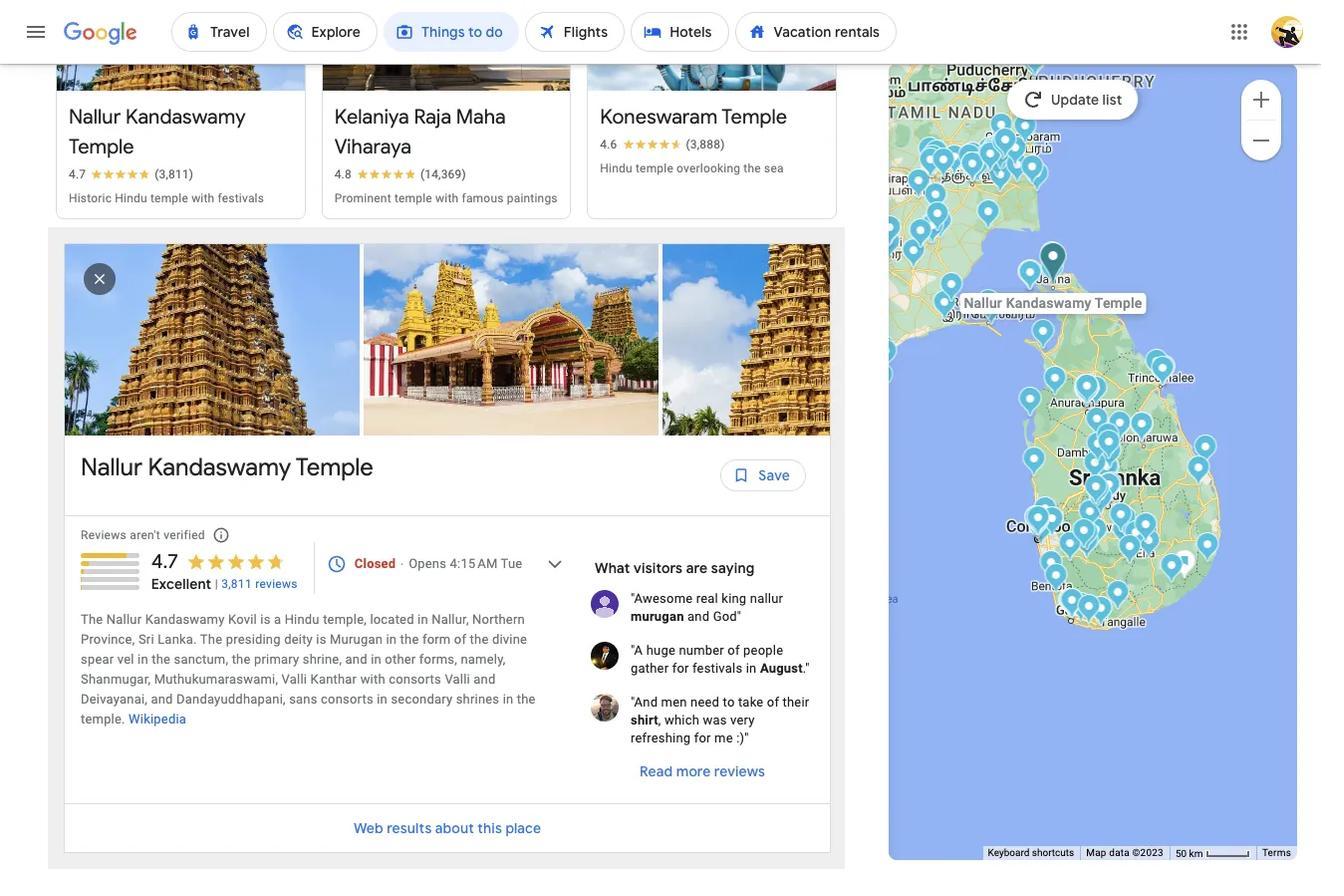 Task type: locate. For each thing, give the bounding box(es) containing it.
for inside "a huge number of people gather for festivals in
[[673, 661, 690, 676]]

reviews up a at left bottom
[[255, 577, 298, 591]]

ambuluwawa tower image
[[1090, 484, 1113, 517]]

with down (3,811)
[[192, 191, 215, 205]]

nallur kandaswamy temple up (3,811)
[[69, 105, 246, 159]]

0 vertical spatial hindu
[[600, 161, 633, 175]]

the left sea
[[744, 161, 762, 175]]

the
[[81, 612, 103, 627], [200, 632, 223, 647]]

0 vertical spatial is
[[260, 612, 271, 627]]

matale aluviharaya - මාතලේ අළුවිහාරය image
[[1096, 454, 1119, 487]]

4.7 out of 5 stars from 3,811 reviews. excellent. element
[[151, 549, 298, 594]]

2 horizontal spatial temple
[[636, 161, 674, 175]]

4.7 for 4.7 out of 5 stars from 3,811 reviews image
[[69, 167, 86, 181]]

rathnapura national museum image
[[1076, 528, 1099, 561]]

reviews inside excellent | 3,811 reviews
[[255, 577, 298, 591]]

thirunageswaram naganatha samy temple rahu image
[[988, 135, 1011, 168]]

colombo fort old lighthouse & clock tower image
[[1025, 505, 1048, 538]]

0 vertical spatial nallur kandaswamy temple
[[69, 105, 246, 159]]

4.7 for 4.7 out of 5 stars from 3,811 reviews. excellent. element
[[151, 549, 178, 574]]

(14,369)
[[421, 167, 466, 181]]

1 horizontal spatial for
[[695, 731, 712, 746]]

nallur kandaswamy temple up the reviews aren't verified image
[[81, 453, 374, 482]]

beira lake image
[[1027, 506, 1050, 539]]

1 vertical spatial consorts
[[321, 692, 374, 707]]

arulmigu mariamman temple samayapuram image
[[926, 139, 949, 172]]

old royal palace image
[[1098, 472, 1121, 505]]

what visitors are saying
[[595, 559, 755, 577]]

arulmigu kampahareswar thirukovil (sharabeshwarar kovil) image
[[988, 132, 1011, 165]]

hindu down 4.7 out of 5 stars from 3,811 reviews image
[[115, 191, 147, 205]]

list
[[65, 117, 962, 563]]

keerimalai naguleswaram kovil image
[[1041, 241, 1064, 274]]

4.7 inside image
[[69, 167, 86, 181]]

thirumohoor shri kalameghaperumal temple image
[[878, 229, 901, 262]]

reviews
[[81, 528, 127, 542]]

0 vertical spatial festivals
[[218, 191, 264, 205]]

temple
[[636, 161, 674, 175], [150, 191, 188, 205], [395, 191, 433, 205]]

the up sanctum,
[[200, 632, 223, 647]]

vel
[[117, 652, 134, 667]]

shirt
[[631, 713, 659, 728]]

vekkaliyamman temple image
[[920, 147, 943, 180]]

excellent | 3,811 reviews
[[151, 575, 298, 593]]

dandayuddhapani,
[[176, 692, 286, 707]]

kandaswamy inside the nallur kandaswamy kovil is a hindu temple, located in nallur, northern province, sri lanka. the presiding deity is murugan in the form of the divine spear vel in the sanctum, the primary shrine, and in other forms, namely, shanmugar, muthukumaraswami, valli kanthar with consorts valli and deivayanai, and dandayuddhapani, sans consorts in secondary shrines in the temple.
[[145, 612, 225, 627]]

"awesome real king nallur murugan and god"
[[631, 591, 784, 624]]

need
[[691, 695, 720, 710]]

vatadage image
[[1131, 412, 1154, 445]]

maritime museum image
[[1060, 588, 1083, 621]]

temple for kelaniya raja maha viharaya
[[395, 191, 433, 205]]

main menu image
[[24, 20, 48, 44]]

the right shrines
[[517, 692, 536, 707]]

1 vertical spatial is
[[316, 632, 327, 647]]

national museum galle image
[[1060, 588, 1083, 621]]

martin wickramasinghe folk museum image
[[1070, 592, 1093, 625]]

reviews
[[255, 577, 298, 591], [715, 763, 766, 781]]

festivals inside "a huge number of people gather for festivals in
[[693, 661, 743, 676]]

nallur up province,
[[106, 612, 142, 627]]

festivals
[[218, 191, 264, 205], [693, 661, 743, 676]]

for inside , which was very refreshing for me :)"
[[695, 731, 712, 746]]

kandaswamy up the reviews aren't verified image
[[148, 453, 291, 482]]

keyboard shortcuts button
[[989, 847, 1075, 860]]

velgam vehera buddhist temple | වෙල්ගම් වෙහෙර image
[[1146, 348, 1169, 381]]

located
[[370, 612, 414, 627]]

update list button
[[1008, 80, 1139, 120]]

northern
[[473, 612, 525, 627]]

the up province,
[[81, 612, 103, 627]]

namely,
[[461, 652, 506, 667]]

0 vertical spatial for
[[673, 661, 690, 676]]

arulmigu yoga narasinga perumal thiru kovil image
[[876, 227, 899, 260]]

deity
[[284, 632, 313, 647]]

hindu down 4.6
[[600, 161, 633, 175]]

murugan
[[330, 632, 383, 647]]

1 vertical spatial temple
[[69, 135, 134, 159]]

mannar dutch fort image
[[1032, 319, 1055, 351]]

in down people
[[746, 661, 757, 676]]

closed ⋅ opens 4:15 am tue
[[355, 556, 523, 571]]

1 horizontal spatial festivals
[[693, 661, 743, 676]]

kothduwa rajamaha viharaya image
[[1045, 563, 1068, 596]]

0 horizontal spatial of
[[454, 632, 467, 647]]

."
[[803, 661, 810, 676]]

0 horizontal spatial valli
[[282, 672, 307, 687]]

to
[[723, 695, 735, 710]]

sigiriya image
[[1109, 411, 1132, 444]]

hindu temple overlooking the sea
[[600, 161, 784, 175]]

valli
[[282, 672, 307, 687], [445, 672, 470, 687]]

koneswaram temple
[[600, 105, 788, 130]]

, which was very refreshing for me :)"
[[631, 713, 755, 746]]

lankarama image
[[1075, 374, 1098, 407]]

pazhamudhircholai murugan temple image
[[879, 215, 902, 248]]

uchi pillaiyar temple image
[[922, 147, 945, 180]]

1 horizontal spatial consorts
[[389, 672, 442, 687]]

place
[[506, 819, 541, 837]]

temple down 4.8 out of 5 stars from 14,369 reviews image
[[395, 191, 433, 205]]

kandaswamy up lanka.
[[145, 612, 225, 627]]

their
[[783, 695, 810, 710]]

shri kailasanathar temple - chandran temple image
[[962, 141, 984, 174]]

temple
[[722, 105, 788, 130], [69, 135, 134, 159], [296, 453, 374, 482]]

thiruchendur murugan temple image
[[871, 362, 894, 395]]

kandaswamy
[[126, 105, 246, 130], [148, 453, 291, 482], [145, 612, 225, 627]]

2 horizontal spatial of
[[767, 695, 780, 710]]

of right the take
[[767, 695, 780, 710]]

and down real
[[688, 609, 710, 624]]

dutch museum image
[[1026, 505, 1049, 538]]

0 horizontal spatial 4.7
[[69, 167, 86, 181]]

0 vertical spatial temple
[[722, 105, 788, 130]]

2 horizontal spatial hindu
[[600, 161, 633, 175]]

|
[[215, 577, 218, 591]]

0 horizontal spatial reviews
[[255, 577, 298, 591]]

consorts down kanthar
[[321, 692, 374, 707]]

fort frederick image
[[1153, 354, 1176, 387]]

nallur kandaswamy temple element
[[81, 452, 374, 499]]

stupa image
[[1131, 411, 1154, 444]]

nallur inside nallur kandaswamy temple
[[69, 105, 121, 130]]

nageswaran temple image
[[983, 135, 1006, 168]]

temple down (3,811)
[[150, 191, 188, 205]]

close detail image
[[76, 255, 124, 303]]

nallur up the 'reviews'
[[81, 453, 143, 482]]

1 horizontal spatial the
[[200, 632, 223, 647]]

the down sri
[[152, 652, 171, 667]]

nallur
[[69, 105, 121, 130], [81, 453, 143, 482], [106, 612, 142, 627]]

arulmigu sri oppiliappan temple image
[[988, 135, 1011, 168]]

nachiyar koil image
[[989, 139, 1012, 172]]

temple down the 4.6 out of 5 stars from 3,888 reviews image
[[636, 161, 674, 175]]

1 vertical spatial festivals
[[693, 661, 743, 676]]

1 horizontal spatial 4.7
[[151, 549, 178, 574]]

is up shrine, at the bottom
[[316, 632, 327, 647]]

1 vertical spatial nallur kandaswamy temple
[[81, 453, 374, 482]]

map region
[[683, 0, 1322, 874]]

saraswathi mahal library image
[[962, 151, 984, 184]]

murugan
[[631, 609, 685, 624]]

zoom out map image
[[1250, 128, 1274, 152]]

aadhijagannatha perumal thirukoil thirupullani image
[[934, 290, 957, 323]]

1 vertical spatial 4.7
[[151, 549, 178, 574]]

1 horizontal spatial of
[[728, 643, 740, 658]]

,
[[659, 713, 662, 728]]

sri dalada maligawa image
[[1098, 472, 1121, 505]]

reviews aren't verified
[[81, 528, 205, 542]]

1 horizontal spatial temple
[[395, 191, 433, 205]]

ruhunu maha kataragama dewalaya image
[[1161, 553, 1184, 586]]

valli down forms,
[[445, 672, 470, 687]]

2 vertical spatial hindu
[[285, 612, 320, 627]]

1 vertical spatial reviews
[[715, 763, 766, 781]]

batticaloa dutch fort image
[[1195, 434, 1218, 467]]

2 vertical spatial nallur
[[106, 612, 142, 627]]

and down namely,
[[474, 672, 496, 687]]

deivayanai,
[[81, 692, 148, 707]]

arulmigu peruvudaiyar temple, gangaikonda cholapuram image
[[990, 112, 1013, 145]]

valli up the sans
[[282, 672, 307, 687]]

nallur inside nallur kandaswamy temple element
[[81, 453, 143, 482]]

in
[[418, 612, 429, 627], [386, 632, 397, 647], [138, 652, 148, 667], [371, 652, 382, 667], [746, 661, 757, 676], [377, 692, 388, 707], [503, 692, 514, 707]]

maha
[[456, 105, 506, 130]]

na uyana aranya (monastery) image
[[1087, 431, 1110, 464]]

1 vertical spatial nallur
[[81, 453, 143, 482]]

of down 'nallur,'
[[454, 632, 467, 647]]

which
[[665, 713, 700, 728]]

are
[[687, 559, 708, 577]]

nalanda gedige (central point of sri lanka) image
[[1099, 438, 1122, 471]]

1 horizontal spatial valli
[[445, 672, 470, 687]]

arulmigu aiyarappar temple image
[[959, 143, 982, 176]]

for down huge
[[673, 661, 690, 676]]

v. o. chidambaranar port trust image
[[875, 338, 898, 371]]

1 vertical spatial for
[[695, 731, 712, 746]]

1 horizontal spatial temple
[[296, 453, 374, 482]]

of left people
[[728, 643, 740, 658]]

4.6
[[600, 138, 618, 151]]

2 vertical spatial kandaswamy
[[145, 612, 225, 627]]

embekka dewalaya image
[[1091, 479, 1114, 512]]

kandy national museum image
[[1098, 472, 1121, 505]]

sri thayumanavar temple image
[[922, 147, 945, 180]]

in up the form in the bottom left of the page
[[418, 612, 429, 627]]

the nallur kandaswamy kovil is a hindu temple, located in nallur, northern province, sri lanka. the presiding deity is murugan in the form of the divine spear vel in the sanctum, the primary shrine, and in other forms, namely, shanmugar, muthukumaraswami, valli kanthar with consorts valli and deivayanai, and dandayuddhapani, sans consorts in secondary shrines in the temple.
[[81, 612, 536, 727]]

of inside "a huge number of people gather for festivals in
[[728, 643, 740, 658]]

1 vertical spatial hindu
[[115, 191, 147, 205]]

chithannavasal/sitthanavasal/siddhanavasal rock-cut jain hill image
[[925, 182, 948, 215]]

0 horizontal spatial for
[[673, 661, 690, 676]]

sri gnanambiga sametha sri thenupureeswarar thirukovil image
[[981, 139, 1003, 172]]

taprobana image
[[1078, 594, 1101, 627]]

kandaswamy up (3,811)
[[126, 105, 246, 130]]

wilpattu national park image
[[1044, 365, 1067, 398]]

0 horizontal spatial the
[[81, 612, 103, 627]]

in left secondary
[[377, 692, 388, 707]]

with down (14,369)
[[436, 191, 459, 205]]

sri
[[138, 632, 154, 647]]

list item
[[65, 117, 364, 563], [663, 118, 962, 562], [364, 244, 663, 436]]

reviews down :)"
[[715, 763, 766, 781]]

kothandaramar temple image
[[981, 295, 1003, 327]]

menikdena archeological reserve and arboretum | මැණික්දෙන පුරාවිද්‍යා රක්ෂිතය සහ වෘක්ෂෝද්‍යානය image
[[1098, 429, 1121, 462]]

abhayagiri pagoda image
[[1076, 373, 1099, 406]]

seetha amman kovil image
[[1114, 505, 1137, 538]]

1 horizontal spatial hindu
[[285, 612, 320, 627]]

1 horizontal spatial with
[[361, 672, 386, 687]]

1 horizontal spatial reviews
[[715, 763, 766, 781]]

sri lankathilake rajamaha viharaya image
[[1091, 478, 1114, 511]]

with down other
[[361, 672, 386, 687]]

king
[[722, 591, 747, 606]]

nallur up 4.7 out of 5 stars from 3,811 reviews image
[[69, 105, 121, 130]]

0 vertical spatial 4.7
[[69, 167, 86, 181]]

primary
[[254, 652, 299, 667]]

avukana buddha statue image
[[1086, 406, 1109, 439]]

0 vertical spatial reviews
[[255, 577, 298, 591]]

maha viharaya, anuradhapura image
[[1076, 376, 1099, 409]]

me
[[715, 731, 734, 746]]

degalldoruwa raja maha viharaya image
[[1100, 471, 1123, 504]]

sri munnessarama devalaya image
[[1023, 446, 1046, 479]]

kovil
[[228, 612, 257, 627]]

paintings
[[507, 191, 558, 205]]

galle harbor image
[[1061, 588, 1084, 621]]

hindu
[[600, 161, 633, 175], [115, 191, 147, 205], [285, 612, 320, 627]]

mulgirigala raja maha viharaya image
[[1107, 580, 1130, 613]]

a
[[274, 612, 281, 627]]

saskia fernando gallery image
[[1028, 507, 1051, 540]]

for left me
[[695, 731, 712, 746]]

consorts up secondary
[[389, 672, 442, 687]]

historical mansion museum image
[[1060, 588, 1083, 621]]

consorts
[[389, 672, 442, 687], [321, 692, 374, 707]]

4.7 up historic
[[69, 167, 86, 181]]

0 horizontal spatial temple
[[69, 135, 134, 159]]

hindu up deity
[[285, 612, 320, 627]]

4.7 out of 5 stars from 3,811 reviews image
[[69, 166, 194, 182]]

0 vertical spatial kandaswamy
[[126, 105, 246, 130]]

the up namely,
[[470, 632, 489, 647]]

and
[[688, 609, 710, 624], [346, 652, 368, 667], [474, 672, 496, 687], [151, 692, 173, 707]]

0 vertical spatial nallur
[[69, 105, 121, 130]]

in left other
[[371, 652, 382, 667]]

basilica of our lady of good health image
[[1026, 161, 1049, 194]]

4.7 up excellent
[[151, 549, 178, 574]]

0 horizontal spatial festivals
[[218, 191, 264, 205]]

star fort matara image
[[1090, 596, 1113, 629]]

0 horizontal spatial consorts
[[321, 692, 374, 707]]

1 vertical spatial the
[[200, 632, 223, 647]]

is left a at left bottom
[[260, 612, 271, 627]]

thuparama vihara image
[[1076, 375, 1099, 408]]

thirukkoshtiyur sri arulmigu sowmiya narayana perumall temple image
[[910, 218, 933, 251]]

sri ranganatha swamy temple, srirangam (divya desam) image
[[922, 144, 945, 177]]

sarangapani temple image
[[983, 135, 1006, 168]]

province,
[[81, 632, 135, 647]]

0 vertical spatial the
[[81, 612, 103, 627]]



Task type: describe. For each thing, give the bounding box(es) containing it.
anuradhapura moonstone |සඳකඩ පහන image
[[1075, 373, 1098, 406]]

rassagala image
[[1188, 455, 1211, 488]]

nagadeepa ancient temple image
[[1019, 260, 1042, 293]]

suriyanar koil temple- suriyan temple - sun temple image
[[992, 129, 1015, 162]]

list
[[1104, 91, 1123, 109]]

about
[[435, 819, 474, 837]]

nainativu image
[[1018, 260, 1041, 293]]

keyboard
[[989, 848, 1030, 858]]

in down located
[[386, 632, 397, 647]]

yala national park image
[[1174, 549, 1197, 581]]

hindu inside the nallur kandaswamy kovil is a hindu temple, located in nallur, northern province, sri lanka. the presiding deity is murugan in the form of the divine spear vel in the sanctum, the primary shrine, and in other forms, namely, shanmugar, muthukumaraswami, valli kanthar with consorts valli and deivayanai, and dandayuddhapani, sans consorts in secondary shrines in the temple.
[[285, 612, 320, 627]]

christian reformed church of sri lanka image
[[1027, 505, 1050, 538]]

god"
[[713, 609, 742, 624]]

shri koodal azhagar temple image
[[869, 232, 892, 265]]

kandy clock tower image
[[1098, 472, 1121, 505]]

divine
[[492, 632, 528, 647]]

update
[[1052, 91, 1100, 109]]

people
[[744, 643, 784, 658]]

50 km button
[[1170, 846, 1257, 861]]

ruwanweli maha seya image
[[1076, 375, 1099, 408]]

real
[[697, 591, 719, 606]]

0 vertical spatial consorts
[[389, 672, 442, 687]]

rajagopalaswamy temple image
[[989, 162, 1012, 195]]

⋅
[[400, 556, 405, 571]]

shrines
[[456, 692, 500, 707]]

බටදොඹලෙන image
[[1076, 520, 1099, 553]]

historic hindu temple with festivals
[[69, 191, 264, 205]]

maritime and naval history museum image
[[1152, 355, 1175, 388]]

read more reviews
[[640, 763, 766, 781]]

4.8
[[335, 167, 352, 181]]

4.8 out of 5 stars from 14,369 reviews image
[[335, 166, 466, 182]]

shanmugar,
[[81, 672, 151, 687]]

nallur kandaswamy temple image
[[1040, 242, 1067, 287]]

matara fort image
[[1090, 596, 1113, 629]]

3,811 reviews link
[[221, 576, 298, 592]]

poondi madha basilica image
[[944, 144, 967, 177]]

muthukumaraswami,
[[154, 672, 278, 687]]

in right shrines
[[503, 692, 514, 707]]

kundrakudi arulmigu shanmuganathan temple image
[[922, 213, 945, 246]]

temple inside nallur kandaswamy temple
[[69, 135, 134, 159]]

shrine,
[[303, 652, 342, 667]]

2 valli from the left
[[445, 672, 470, 687]]

st. lucia's cathedral image
[[1027, 504, 1050, 537]]

isurumuni royal temple image
[[1075, 377, 1098, 410]]

rock temple (gal vihara) image
[[1131, 411, 1154, 444]]

number
[[679, 643, 725, 658]]

thillai natarajar temple, chidambaram image
[[1012, 94, 1035, 127]]

galle fort clock tower image
[[1059, 588, 1082, 621]]

viharaya
[[335, 135, 412, 159]]

galle dutch fort image
[[1059, 588, 1082, 621]]

what
[[595, 559, 631, 577]]

sanctum,
[[174, 652, 229, 667]]

shortcuts
[[1033, 848, 1075, 858]]

nallur inside the nallur kandaswamy kovil is a hindu temple, located in nallur, northern province, sri lanka. the presiding deity is murugan in the form of the divine spear vel in the sanctum, the primary shrine, and in other forms, namely, shanmugar, muthukumaraswami, valli kanthar with consorts valli and deivayanai, and dandayuddhapani, sans consorts in secondary shrines in the temple.
[[106, 612, 142, 627]]

"a huge number of people gather for festivals in
[[631, 643, 784, 676]]

0 horizontal spatial with
[[192, 191, 215, 205]]

was
[[703, 713, 727, 728]]

"and
[[631, 695, 658, 710]]

gather
[[631, 661, 669, 676]]

buduruwagala raja maha viharaya image
[[1138, 528, 1161, 561]]

closed
[[355, 556, 396, 571]]

thanjavur maratha palace image
[[962, 151, 984, 184]]

km
[[1190, 848, 1204, 859]]

aren't
[[130, 528, 161, 542]]

lovamahapaya ලෝවාමහාපාය image
[[1076, 376, 1099, 409]]

tewatta church - basilica of our lady of lanka, ragama image
[[1034, 496, 1057, 529]]

form
[[423, 632, 451, 647]]

2 vertical spatial temple
[[296, 453, 374, 482]]

japanese peace pagoda - rumassala image
[[1061, 589, 1084, 622]]

other
[[385, 652, 416, 667]]

kallanai image
[[933, 147, 956, 180]]

(3,888)
[[686, 138, 725, 151]]

read
[[640, 763, 673, 781]]

sri muththumari amman kovil - matale, image
[[1097, 455, 1120, 488]]

4:15 am
[[450, 556, 498, 571]]

"a
[[631, 643, 643, 658]]

:)"
[[737, 731, 749, 746]]

pasupatheeswarar temple image
[[980, 141, 1002, 174]]

50 km
[[1176, 848, 1206, 859]]

temple.
[[81, 712, 125, 727]]

kande vihara temple image
[[1040, 550, 1063, 583]]

batadombalena image
[[1073, 518, 1096, 551]]

and up wikipedia link
[[151, 692, 173, 707]]

vandiyur mariamman teppakulam image
[[872, 232, 895, 265]]

manora, monument image
[[978, 199, 1000, 232]]

pampuranathar temple image
[[1004, 135, 1027, 168]]

tiruvanaikovil arulmigu jambukeswarar akilandeswari temple image
[[923, 145, 946, 178]]

men
[[662, 695, 688, 710]]

sri lanka air force museum image
[[1030, 515, 1053, 548]]

web results about this place
[[354, 819, 541, 837]]

colombo lotus tower image
[[1027, 506, 1050, 539]]

brihadeeswara temple image
[[962, 152, 984, 185]]

"awesome
[[631, 591, 693, 606]]

kelaniya
[[335, 105, 410, 130]]

nawagamua pattini temple image
[[1041, 506, 1064, 539]]

reviews aren't verified image
[[197, 511, 245, 559]]

ibbankatuwa megalithic tombs image
[[1097, 422, 1120, 455]]

verified
[[164, 528, 205, 542]]

50
[[1176, 848, 1187, 859]]

horton plains national park image
[[1113, 517, 1136, 550]]

samadhi buddha statue image
[[1076, 373, 1099, 406]]

rameswaram tv tower image
[[978, 289, 1000, 322]]

1 vertical spatial kandaswamy
[[148, 453, 291, 482]]

zoom in map image
[[1250, 87, 1274, 111]]

sri mahalingaswami kovil image
[[990, 132, 1013, 165]]

huge
[[647, 643, 676, 658]]

tue
[[501, 556, 523, 571]]

0 horizontal spatial temple
[[150, 191, 188, 205]]

with inside the nallur kandaswamy kovil is a hindu temple, located in nallur, northern province, sri lanka. the presiding deity is murugan in the form of the divine spear vel in the sanctum, the primary shrine, and in other forms, namely, shanmugar, muthukumaraswami, valli kanthar with consorts valli and deivayanai, and dandayuddhapani, sans consorts in secondary shrines in the temple.
[[361, 672, 386, 687]]

save
[[759, 467, 791, 484]]

gangarama sima malaka image
[[1027, 507, 1050, 540]]

terms link
[[1263, 848, 1292, 858]]

1 valli from the left
[[282, 672, 307, 687]]

opens
[[409, 556, 447, 571]]

wikipedia link
[[129, 712, 187, 727]]

of inside ""and men need to take of their shirt"
[[767, 695, 780, 710]]

karpaga vinayagar temple image
[[920, 213, 943, 246]]

jaya sri maha bodhi image
[[1076, 376, 1099, 409]]

ridi viharaya රිදි විහාරය image
[[1084, 450, 1107, 483]]

and down murugan
[[346, 652, 368, 667]]

arulmigu swamimalai swaminatha swamy temple image
[[979, 136, 1001, 169]]

"and men need to take of their shirt
[[631, 695, 810, 728]]

sea
[[765, 161, 784, 175]]

excellent
[[151, 575, 212, 593]]

terms
[[1263, 848, 1292, 858]]

khan clock tower image
[[1026, 505, 1049, 538]]

2 horizontal spatial with
[[436, 191, 459, 205]]

nallur,
[[432, 612, 469, 627]]

2 horizontal spatial temple
[[722, 105, 788, 130]]

gangarama temple image
[[1027, 507, 1050, 540]]

prominent
[[335, 191, 392, 205]]

map data ©2023
[[1087, 848, 1164, 858]]

kandaswamy inside nallur kandaswamy temple
[[126, 105, 246, 130]]

arulmigu viralimalai murugan temple image
[[908, 168, 931, 201]]

sri agneeswarar temple image
[[994, 127, 1017, 160]]

kuragala ancient buddhist monastery image
[[1119, 534, 1142, 567]]

overlooking
[[677, 161, 741, 175]]

(3,811)
[[155, 167, 194, 181]]

spear
[[81, 652, 114, 667]]

lionel wendt art centre image
[[1027, 508, 1050, 541]]

nallur
[[750, 591, 784, 606]]

international buddhist museum image
[[1098, 472, 1121, 505]]

0 horizontal spatial is
[[260, 612, 271, 627]]

famous
[[462, 191, 504, 205]]

arulmigu thiyaagaraaja swaamy temple image
[[1006, 152, 1029, 185]]

shri mariamman kovil punnainallur, thanjavur image
[[967, 151, 989, 184]]

take
[[739, 695, 764, 710]]

sri navaneetheswarar swami temple, sikkal image
[[1021, 154, 1044, 187]]

meenakshi amman temple image
[[870, 232, 893, 265]]

web
[[354, 819, 384, 837]]

in right vel on the bottom
[[138, 652, 148, 667]]

sri garbarakshambigai temple - thirukarukavur image
[[975, 144, 997, 177]]

©2023
[[1133, 848, 1164, 858]]

august
[[761, 661, 803, 676]]

sans
[[289, 692, 318, 707]]

koneswaram
[[600, 105, 718, 130]]

the up other
[[400, 632, 419, 647]]

belilena cave image
[[1079, 499, 1102, 532]]

fort jaffna image
[[1041, 255, 1064, 288]]

presiding
[[226, 632, 281, 647]]

temple for koneswaram temple
[[636, 161, 674, 175]]

kuda ravana ella (water fall) image
[[1135, 512, 1158, 545]]

this
[[478, 819, 502, 837]]

adisham hall image
[[1125, 520, 1148, 553]]

and inside the "awesome real king nallur murugan and god"
[[688, 609, 710, 624]]

immaculate conception cathedral image
[[1024, 45, 1047, 78]]

kanthar
[[311, 672, 357, 687]]

shri badrakali amman hindu temple image
[[1152, 355, 1175, 388]]

0 horizontal spatial hindu
[[115, 191, 147, 205]]

refreshing
[[631, 731, 691, 746]]

of inside the nallur kandaswamy kovil is a hindu temple, located in nallur, northern province, sri lanka. the presiding deity is murugan in the form of the divine spear vel in the sanctum, the primary shrine, and in other forms, namely, shanmugar, muthukumaraswami, valli kanthar with consorts valli and deivayanai, and dandayuddhapani, sans consorts in secondary shrines in the temple.
[[454, 632, 467, 647]]

tiruchirapalli rock fort image
[[922, 147, 945, 180]]

historic
[[69, 191, 112, 205]]

map
[[1087, 848, 1107, 858]]

1 horizontal spatial is
[[316, 632, 327, 647]]

in inside "a huge number of people gather for festivals in
[[746, 661, 757, 676]]

very
[[731, 713, 755, 728]]

data
[[1110, 848, 1130, 858]]

the down presiding
[[232, 652, 251, 667]]



Task type: vqa. For each thing, say whether or not it's contained in the screenshot.
Nageswaran Temple icon on the top of page
yes



